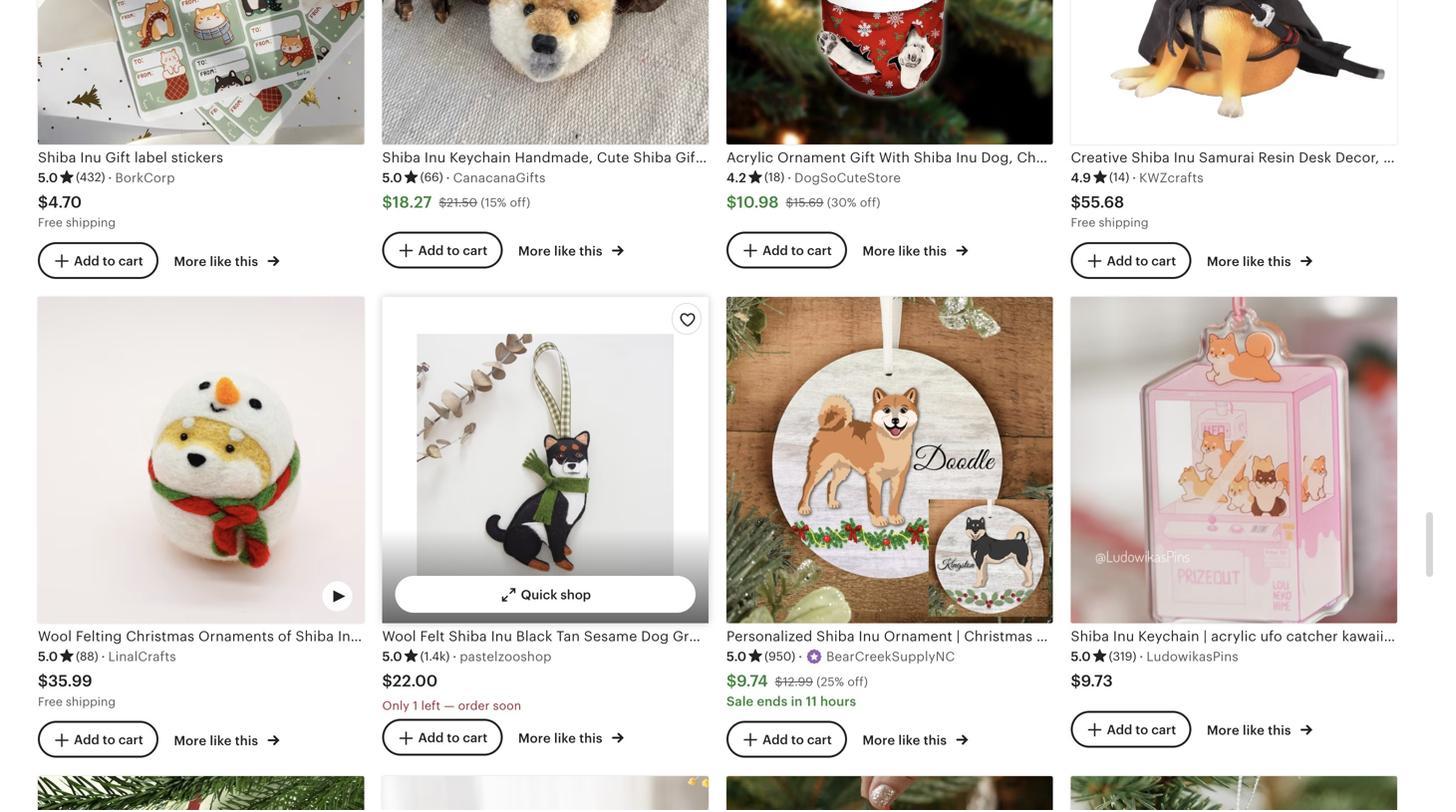 Task type: describe. For each thing, give the bounding box(es) containing it.
· for (88)
[[101, 649, 105, 664]]

more for (14)
[[1207, 254, 1240, 269]]

$ for $ 4.70 free shipping
[[38, 193, 48, 211]]

· for (432)
[[108, 170, 112, 185]]

$ for $ 35.99 free shipping
[[38, 672, 48, 690]]

more for (432)
[[174, 254, 207, 269]]

add to cart for (1.4k)
[[418, 731, 488, 746]]

(319)
[[1109, 650, 1137, 663]]

$ inside $ 10.98 $ 15.69 (30% off)
[[786, 196, 794, 209]]

this for (950)
[[924, 733, 947, 748]]

shipping for 35.99
[[66, 695, 116, 708]]

$ 18.27 $ 21.50 (15% off)
[[382, 193, 530, 211]]

this for (1.4k)
[[579, 731, 603, 746]]

product video element for wool felting christmas ornaments of shiba inu, samoyed gifts for dog lovers, fridge magnet, brooch pin x'mas new year snow man presents image on the left of the page
[[38, 297, 364, 624]]

shiba inu keychain | acrylic ufo catcher kawaii pink image
[[1071, 297, 1397, 624]]

quick shop button for (950)
[[829, 576, 950, 613]]

add for (1.4k)
[[418, 731, 444, 746]]

catcher
[[1286, 629, 1338, 644]]

$ for $ 55.68 free shipping
[[1071, 193, 1081, 211]]

to for (319)
[[1136, 722, 1148, 737]]

(66)
[[420, 171, 443, 184]]

order
[[458, 699, 490, 712]]

5.0 for 35.99
[[38, 649, 58, 664]]

add for (319)
[[1107, 722, 1133, 737]]

add to cart button for (950)
[[727, 721, 847, 758]]

9.74
[[737, 672, 768, 690]]

this for (432)
[[235, 254, 258, 269]]

more like this link for (319)
[[1207, 719, 1313, 740]]

like for (66)
[[554, 244, 576, 259]]

free for 55.68
[[1071, 216, 1096, 229]]

quick shop for (18)
[[865, 109, 935, 123]]

to for (66)
[[447, 243, 460, 258]]

more like this link for (88)
[[174, 729, 279, 750]]

add to cart button for (319)
[[1071, 711, 1191, 748]]

(88)
[[76, 650, 98, 663]]

add for (14)
[[1107, 254, 1133, 269]]

like for (18)
[[899, 244, 920, 259]]

more like this for (1.4k)
[[518, 731, 606, 746]]

more for (319)
[[1207, 723, 1240, 738]]

$ 22.00 only 1 left — order soon
[[382, 672, 521, 712]]

shiba for 9.73
[[1071, 629, 1109, 644]]

cart for (1.4k)
[[463, 731, 488, 746]]

—
[[444, 699, 455, 712]]

$ 10.98 $ 15.69 (30% off)
[[727, 193, 881, 211]]

add to cart for (14)
[[1107, 254, 1176, 269]]

quick shop for (1.4k)
[[521, 588, 591, 603]]

like for (14)
[[1243, 254, 1265, 269]]

off) inside $ 9.74 $ 12.99 (25% off) sale ends in 11 hours
[[848, 675, 868, 689]]

(432)
[[76, 171, 105, 184]]

add to cart button for (432)
[[38, 242, 158, 279]]

add for (88)
[[74, 733, 99, 748]]

(14)
[[1109, 171, 1129, 184]]

creative
[[1071, 149, 1128, 165]]

quick shop for (66)
[[521, 109, 591, 123]]

4.2
[[727, 170, 746, 185]]

ends
[[757, 694, 788, 709]]

kawaii
[[1342, 629, 1384, 644]]

shop for (18)
[[905, 109, 935, 123]]

shop for (319)
[[1249, 588, 1280, 603]]

add to cart button for (88)
[[38, 721, 158, 758]]

to for (14)
[[1136, 254, 1148, 269]]

$ for $ 9.73
[[1071, 672, 1081, 690]]

cart for (950)
[[807, 732, 832, 747]]

to for (950)
[[791, 732, 804, 747]]

4.70
[[48, 193, 82, 211]]

to for (432)
[[103, 254, 115, 269]]

cart for (18)
[[807, 243, 832, 258]]

japanese cute shiba inu dogs figurine, procelain shiba desktop ornament, shiba inu statue, shiba inu decor, shiba inu gift,buy 2 get 10% off image
[[382, 776, 709, 810]]

cart for (14)
[[1152, 254, 1176, 269]]

add to cart button for (1.4k)
[[382, 719, 503, 756]]

shop for (88)
[[216, 588, 247, 603]]

shiba inu gift label stickers image
[[38, 0, 364, 144]]

more like this for (14)
[[1207, 254, 1295, 269]]

35.99
[[48, 672, 92, 690]]

shipping for 55.68
[[1099, 216, 1149, 229]]

21.50
[[447, 196, 478, 209]]

· for (66)
[[446, 170, 450, 185]]

shiba inu keychain | acrylic ufo catcher kawaii pink
[[1071, 629, 1417, 644]]

add for (18)
[[763, 243, 788, 258]]

product video element for shiba inu christmas ornament stained glass dog ornament christmas gift family christmas tree ornament glass stained design image
[[727, 776, 1053, 810]]

to for (88)
[[103, 733, 115, 748]]

stickers
[[171, 149, 223, 165]]

shiba for 4.70
[[38, 149, 76, 165]]

off) for 10.98
[[860, 196, 881, 209]]

like for (88)
[[210, 733, 232, 748]]

left
[[421, 699, 441, 712]]

$ 35.99 free shipping
[[38, 672, 116, 708]]

more for (1.4k)
[[518, 731, 551, 746]]

cart for (432)
[[118, 254, 143, 269]]

55.68
[[1081, 193, 1124, 211]]

only
[[382, 699, 410, 712]]

like for (319)
[[1243, 723, 1265, 738]]

like for (432)
[[210, 254, 232, 269]]

1
[[413, 699, 418, 712]]

shop for (950)
[[905, 588, 935, 603]]

18.27
[[393, 193, 432, 211]]

or
[[1420, 149, 1435, 165]]

add to cart for (319)
[[1107, 722, 1176, 737]]

quick for (432)
[[176, 109, 213, 123]]

gift
[[105, 149, 131, 165]]

more like this for (66)
[[518, 244, 606, 259]]

$ 55.68 free shipping
[[1071, 193, 1149, 229]]

add to cart for (66)
[[418, 243, 488, 258]]



Task type: locate. For each thing, give the bounding box(es) containing it.
inu up (432)
[[80, 149, 102, 165]]

add to cart for (18)
[[763, 243, 832, 258]]

cart
[[463, 243, 488, 258], [807, 243, 832, 258], [118, 254, 143, 269], [1152, 254, 1176, 269], [1152, 722, 1176, 737], [463, 731, 488, 746], [807, 732, 832, 747], [118, 733, 143, 748]]

off) right (15%
[[510, 196, 530, 209]]

1 desk from the left
[[1299, 149, 1332, 165]]

1 horizontal spatial shiba
[[1071, 629, 1109, 644]]

ufo
[[1260, 629, 1282, 644]]

$ 4.70 free shipping
[[38, 193, 116, 229]]

quick shop for (319)
[[1210, 588, 1280, 603]]

· right (88)
[[101, 649, 105, 664]]

$ inside "$ 4.70 free shipping"
[[38, 193, 48, 211]]

like for (1.4k)
[[554, 731, 576, 746]]

add to cart button
[[382, 232, 503, 269], [727, 232, 847, 269], [38, 242, 158, 279], [1071, 242, 1191, 279], [1071, 711, 1191, 748], [382, 719, 503, 756], [727, 721, 847, 758], [38, 721, 158, 758]]

creative shiba inu samurai resin desk decor, desk or
[[1071, 149, 1435, 165]]

add to cart button down —
[[382, 719, 503, 756]]

to for (1.4k)
[[447, 731, 460, 746]]

add to cart button down $ 55.68 free shipping
[[1071, 242, 1191, 279]]

this for (319)
[[1268, 723, 1291, 738]]

free for 4.70
[[38, 216, 63, 229]]

more like this link for (432)
[[174, 250, 279, 271]]

more like this for (88)
[[174, 733, 262, 748]]

resin
[[1258, 149, 1295, 165]]

acrylic ornament gift with shiba inu dog, christmas ornament with dog, acrylic couples gift, christmas decor, noel decor image
[[727, 0, 1053, 144]]

quick shop
[[176, 109, 247, 123], [521, 109, 591, 123], [865, 109, 935, 123], [1210, 109, 1280, 123], [176, 588, 247, 603], [521, 588, 591, 603], [865, 588, 935, 603], [1210, 588, 1280, 603]]

more like this for (950)
[[863, 733, 950, 748]]

inu up (319)
[[1113, 629, 1135, 644]]

add down $ 35.99 free shipping
[[74, 733, 99, 748]]

more for (950)
[[863, 733, 895, 748]]

$ for $ 22.00 only 1 left — order soon
[[382, 672, 393, 690]]

9.73
[[1081, 672, 1113, 690]]

to down $ 55.68 free shipping
[[1136, 254, 1148, 269]]

shiba inu ornament - wood cut dog ornament, wooden dog ornaments christmas, first christmas image
[[1071, 776, 1397, 810]]

add down "$ 4.70 free shipping"
[[74, 254, 99, 269]]

this for (66)
[[579, 244, 603, 259]]

to
[[447, 243, 460, 258], [791, 243, 804, 258], [103, 254, 115, 269], [1136, 254, 1148, 269], [1136, 722, 1148, 737], [447, 731, 460, 746], [791, 732, 804, 747], [103, 733, 115, 748]]

5.0 up 35.99
[[38, 649, 58, 664]]

soon
[[493, 699, 521, 712]]

quick shop button for (18)
[[829, 97, 950, 134]]

more for (66)
[[518, 244, 551, 259]]

2 horizontal spatial shiba
[[1132, 149, 1170, 165]]

quick shop button for (88)
[[140, 576, 262, 613]]

to down the $ 18.27 $ 21.50 (15% off) on the top left
[[447, 243, 460, 258]]

$ inside $ 55.68 free shipping
[[1071, 193, 1081, 211]]

add to cart for (432)
[[74, 254, 143, 269]]

add to cart button for (18)
[[727, 232, 847, 269]]

cart for (66)
[[463, 243, 488, 258]]

like for (950)
[[899, 733, 920, 748]]

shiba up (319)
[[1071, 629, 1109, 644]]

to down "$ 4.70 free shipping"
[[103, 254, 115, 269]]

desk right 'resin'
[[1299, 149, 1332, 165]]

in
[[791, 694, 803, 709]]

inu
[[80, 149, 102, 165], [1174, 149, 1195, 165], [1113, 629, 1135, 644]]

5.0 up 9.74
[[727, 649, 747, 664]]

1 vertical spatial product video element
[[727, 776, 1053, 810]]

10.98
[[737, 193, 779, 211]]

creative shiba inu samurai resin desk decor, desk ornament, shiba inu lover gifts image
[[1071, 0, 1397, 144]]

more like this link for (14)
[[1207, 250, 1313, 271]]

off)
[[510, 196, 530, 209], [860, 196, 881, 209], [848, 675, 868, 689]]

· right (14)
[[1132, 170, 1136, 185]]

more like this link for (66)
[[518, 240, 624, 260]]

add to cart down the $ 18.27 $ 21.50 (15% off) on the top left
[[418, 243, 488, 258]]

cart for (319)
[[1152, 722, 1176, 737]]

$ for $ 9.74 $ 12.99 (25% off) sale ends in 11 hours
[[727, 672, 737, 690]]

add down 18.27
[[418, 243, 444, 258]]

5.0 for 9.74
[[727, 649, 747, 664]]

· right (1.4k)
[[453, 649, 457, 664]]

5.0 up 4.70
[[38, 170, 58, 185]]

to down $ 10.98 $ 15.69 (30% off)
[[791, 243, 804, 258]]

free for 35.99
[[38, 695, 63, 708]]

11
[[806, 694, 817, 709]]

more like this for (18)
[[863, 244, 950, 259]]

quick shop button for (1.4k)
[[395, 576, 696, 613]]

shipping
[[66, 216, 116, 229], [1099, 216, 1149, 229], [66, 695, 116, 708]]

shipping inside "$ 4.70 free shipping"
[[66, 216, 116, 229]]

product video element
[[38, 297, 364, 624], [727, 776, 1053, 810]]

personalized shiba inu ornament | christmas dogs ornament | durable metal | personalize the back with words or pic image
[[727, 297, 1053, 624]]

add to cart button down the $ 18.27 $ 21.50 (15% off) on the top left
[[382, 232, 503, 269]]

quick for (18)
[[865, 109, 902, 123]]

(15%
[[481, 196, 507, 209]]

· right (950)
[[799, 649, 802, 664]]

more
[[518, 244, 551, 259], [863, 244, 895, 259], [174, 254, 207, 269], [1207, 254, 1240, 269], [1207, 723, 1240, 738], [518, 731, 551, 746], [863, 733, 895, 748], [174, 733, 207, 748]]

0 vertical spatial product video element
[[38, 297, 364, 624]]

inu for 9.73
[[1113, 629, 1135, 644]]

0 horizontal spatial desk
[[1299, 149, 1332, 165]]

(18)
[[764, 171, 785, 184]]

more like this
[[518, 244, 606, 259], [863, 244, 950, 259], [174, 254, 262, 269], [1207, 254, 1295, 269], [1207, 723, 1295, 738], [518, 731, 606, 746], [863, 733, 950, 748], [174, 733, 262, 748]]

cart for (88)
[[118, 733, 143, 748]]

add to cart button for (66)
[[382, 232, 503, 269]]

shiba inu christmas ornament stained glass dog ornament christmas gift family christmas tree ornament glass stained design image
[[727, 776, 1053, 810]]

add for (950)
[[763, 732, 788, 747]]

this
[[579, 244, 603, 259], [924, 244, 947, 259], [235, 254, 258, 269], [1268, 254, 1291, 269], [1268, 723, 1291, 738], [579, 731, 603, 746], [924, 733, 947, 748], [235, 733, 258, 748]]

keychain
[[1138, 629, 1200, 644]]

inu for 4.70
[[80, 149, 102, 165]]

add for (432)
[[74, 254, 99, 269]]

5.0 up $ 9.73
[[1071, 649, 1091, 664]]

wool felt shiba inu black tan sesame dog green scarf ornament / japanese / mini plush hanging accessory / decorative holiday / handmade image
[[382, 297, 709, 624]]

4.9
[[1071, 170, 1091, 185]]

· right (18)
[[788, 170, 792, 185]]

label
[[134, 149, 167, 165]]

5.0
[[38, 170, 58, 185], [382, 170, 402, 185], [38, 649, 58, 664], [382, 649, 402, 664], [727, 649, 747, 664], [1071, 649, 1091, 664]]

1 horizontal spatial product video element
[[727, 776, 1053, 810]]

add to cart button down the in at the right of the page
[[727, 721, 847, 758]]

free inside $ 35.99 free shipping
[[38, 695, 63, 708]]

sale
[[727, 694, 754, 709]]

acrylic
[[1211, 629, 1257, 644]]

$ inside the $ 18.27 $ 21.50 (15% off)
[[439, 196, 447, 209]]

quick for (66)
[[521, 109, 557, 123]]

to down (319)
[[1136, 722, 1148, 737]]

12.99
[[783, 675, 813, 689]]

samurai
[[1199, 149, 1255, 165]]

0 horizontal spatial product video element
[[38, 297, 364, 624]]

add to cart down 9.73
[[1107, 722, 1176, 737]]

$ inside $ 35.99 free shipping
[[38, 672, 48, 690]]

to down —
[[447, 731, 460, 746]]

to down the in at the right of the page
[[791, 732, 804, 747]]

· for (18)
[[788, 170, 792, 185]]

15.69
[[794, 196, 824, 209]]

(950)
[[765, 650, 796, 663]]

decor,
[[1336, 149, 1380, 165]]

shipping inside $ 55.68 free shipping
[[1099, 216, 1149, 229]]

· right (319)
[[1140, 649, 1144, 664]]

more like this link for (950)
[[863, 729, 968, 750]]

shiba inu ornaments. red shiba inu ornament. cream shiba christmas tree ornament. perfect custom black and tan shiba inu gifts! dog mom gift image
[[38, 776, 364, 810]]

5.0 up 18.27
[[382, 170, 402, 185]]

this for (88)
[[235, 733, 258, 748]]

22.00
[[393, 672, 438, 690]]

add down $ 55.68 free shipping
[[1107, 254, 1133, 269]]

quick for (1.4k)
[[521, 588, 557, 603]]

$ 9.74 $ 12.99 (25% off) sale ends in 11 hours
[[727, 672, 868, 709]]

$ 9.73
[[1071, 672, 1113, 690]]

add to cart down $ 10.98 $ 15.69 (30% off)
[[763, 243, 832, 258]]

· for (319)
[[1140, 649, 1144, 664]]

$ inside $ 22.00 only 1 left — order soon
[[382, 672, 393, 690]]

· for (14)
[[1132, 170, 1136, 185]]

· right (66)
[[446, 170, 450, 185]]

quick shop button for (66)
[[485, 97, 606, 134]]

shiba inu gift label stickers
[[38, 149, 223, 165]]

·
[[108, 170, 112, 185], [446, 170, 450, 185], [788, 170, 792, 185], [1132, 170, 1136, 185], [101, 649, 105, 664], [453, 649, 457, 664], [799, 649, 802, 664], [1140, 649, 1144, 664]]

2 horizontal spatial inu
[[1174, 149, 1195, 165]]

off) right (25%
[[848, 675, 868, 689]]

2 desk from the left
[[1384, 149, 1416, 165]]

free
[[38, 216, 63, 229], [1071, 216, 1096, 229], [38, 695, 63, 708]]

0 horizontal spatial shiba
[[38, 149, 76, 165]]

5.0 for 4.70
[[38, 170, 58, 185]]

add to cart
[[418, 243, 488, 258], [763, 243, 832, 258], [74, 254, 143, 269], [1107, 254, 1176, 269], [1107, 722, 1176, 737], [418, 731, 488, 746], [763, 732, 832, 747], [74, 733, 143, 748]]

$ for $ 10.98 $ 15.69 (30% off)
[[727, 193, 737, 211]]

shiba up (432)
[[38, 149, 76, 165]]

(25%
[[817, 675, 844, 689]]

$ for $ 18.27 $ 21.50 (15% off)
[[382, 193, 393, 211]]

more for (18)
[[863, 244, 895, 259]]

quick shop button for (319)
[[1174, 576, 1295, 613]]

like
[[554, 244, 576, 259], [899, 244, 920, 259], [210, 254, 232, 269], [1243, 254, 1265, 269], [1243, 723, 1265, 738], [554, 731, 576, 746], [899, 733, 920, 748], [210, 733, 232, 748]]

free inside "$ 4.70 free shipping"
[[38, 216, 63, 229]]

(1.4k)
[[420, 650, 450, 663]]

shiba inu keychain handmade, cute shiba gift keychain | japanese dog kawaii gift | purse charm | shiba inu keyring | japanese gifts image
[[382, 0, 709, 144]]

shiba
[[38, 149, 76, 165], [1132, 149, 1170, 165], [1071, 629, 1109, 644]]

quick shop button for (432)
[[140, 97, 262, 134]]

add to cart down $ 35.99 free shipping
[[74, 733, 143, 748]]

add down 9.73
[[1107, 722, 1133, 737]]

add to cart for (88)
[[74, 733, 143, 748]]

free down 55.68
[[1071, 216, 1096, 229]]

quick shop for (432)
[[176, 109, 247, 123]]

add to cart button for (14)
[[1071, 242, 1191, 279]]

add
[[418, 243, 444, 258], [763, 243, 788, 258], [74, 254, 99, 269], [1107, 254, 1133, 269], [1107, 722, 1133, 737], [418, 731, 444, 746], [763, 732, 788, 747], [74, 733, 99, 748]]

$
[[38, 193, 48, 211], [382, 193, 393, 211], [727, 193, 737, 211], [1071, 193, 1081, 211], [439, 196, 447, 209], [786, 196, 794, 209], [38, 672, 48, 690], [382, 672, 393, 690], [727, 672, 737, 690], [1071, 672, 1081, 690], [775, 675, 783, 689]]

shiba right creative on the right top of the page
[[1132, 149, 1170, 165]]

inu left samurai on the top of page
[[1174, 149, 1195, 165]]

(30%
[[827, 196, 857, 209]]

shop for (66)
[[561, 109, 591, 123]]

0 horizontal spatial inu
[[80, 149, 102, 165]]

quick shop button
[[140, 97, 262, 134], [485, 97, 606, 134], [829, 97, 950, 134], [1174, 97, 1295, 134], [140, 576, 262, 613], [395, 576, 696, 613], [829, 576, 950, 613], [1174, 576, 1295, 613]]

off) for 18.27
[[510, 196, 530, 209]]

off) right (30%
[[860, 196, 881, 209]]

more like this for (319)
[[1207, 723, 1295, 738]]

add to cart down the in at the right of the page
[[763, 732, 832, 747]]

free down 35.99
[[38, 695, 63, 708]]

off) inside the $ 18.27 $ 21.50 (15% off)
[[510, 196, 530, 209]]

· right (432)
[[108, 170, 112, 185]]

shipping down 55.68
[[1099, 216, 1149, 229]]

5.0 up 22.00
[[382, 649, 402, 664]]

add to cart button down $ 35.99 free shipping
[[38, 721, 158, 758]]

shipping inside $ 35.99 free shipping
[[66, 695, 116, 708]]

more like this link
[[518, 240, 624, 260], [863, 240, 968, 260], [174, 250, 279, 271], [1207, 250, 1313, 271], [1207, 719, 1313, 740], [518, 727, 624, 748], [863, 729, 968, 750], [174, 729, 279, 750]]

free inside $ 55.68 free shipping
[[1071, 216, 1096, 229]]

shipping down 35.99
[[66, 695, 116, 708]]

pink
[[1388, 629, 1417, 644]]

add to cart down —
[[418, 731, 488, 746]]

add down ends
[[763, 732, 788, 747]]

add to cart button down $ 10.98 $ 15.69 (30% off)
[[727, 232, 847, 269]]

add to cart for (950)
[[763, 732, 832, 747]]

· for (950)
[[799, 649, 802, 664]]

add to cart down "$ 4.70 free shipping"
[[74, 254, 143, 269]]

add down 10.98 at the right
[[763, 243, 788, 258]]

shipping for 4.70
[[66, 216, 116, 229]]

shop
[[216, 109, 247, 123], [561, 109, 591, 123], [905, 109, 935, 123], [1249, 109, 1280, 123], [216, 588, 247, 603], [561, 588, 591, 603], [905, 588, 935, 603], [1249, 588, 1280, 603]]

wool felting christmas ornaments of shiba inu, samoyed gifts for dog lovers, fridge magnet, brooch pin x'mas new year snow man presents image
[[38, 297, 364, 624]]

add to cart down $ 55.68 free shipping
[[1107, 254, 1176, 269]]

add to cart button down "$ 4.70 free shipping"
[[38, 242, 158, 279]]

off) inside $ 10.98 $ 15.69 (30% off)
[[860, 196, 881, 209]]

shop for (432)
[[216, 109, 247, 123]]

add to cart button down 9.73
[[1071, 711, 1191, 748]]

free down 4.70
[[38, 216, 63, 229]]

5.0 for 22.00
[[382, 649, 402, 664]]

add for (66)
[[418, 243, 444, 258]]

more like this link for (18)
[[863, 240, 968, 260]]

1 horizontal spatial inu
[[1113, 629, 1135, 644]]

|
[[1204, 629, 1207, 644]]

add down left
[[418, 731, 444, 746]]

desk
[[1299, 149, 1332, 165], [1384, 149, 1416, 165]]

hours
[[820, 694, 856, 709]]

to down $ 35.99 free shipping
[[103, 733, 115, 748]]

1 horizontal spatial desk
[[1384, 149, 1416, 165]]

desk left or
[[1384, 149, 1416, 165]]

shop for (1.4k)
[[561, 588, 591, 603]]

shipping down 4.70
[[66, 216, 116, 229]]

quick
[[176, 109, 213, 123], [521, 109, 557, 123], [865, 109, 902, 123], [1210, 109, 1246, 123], [176, 588, 213, 603], [521, 588, 557, 603], [865, 588, 902, 603], [1210, 588, 1246, 603]]



Task type: vqa. For each thing, say whether or not it's contained in the screenshot.
'Add' associated with Add to cart
no



